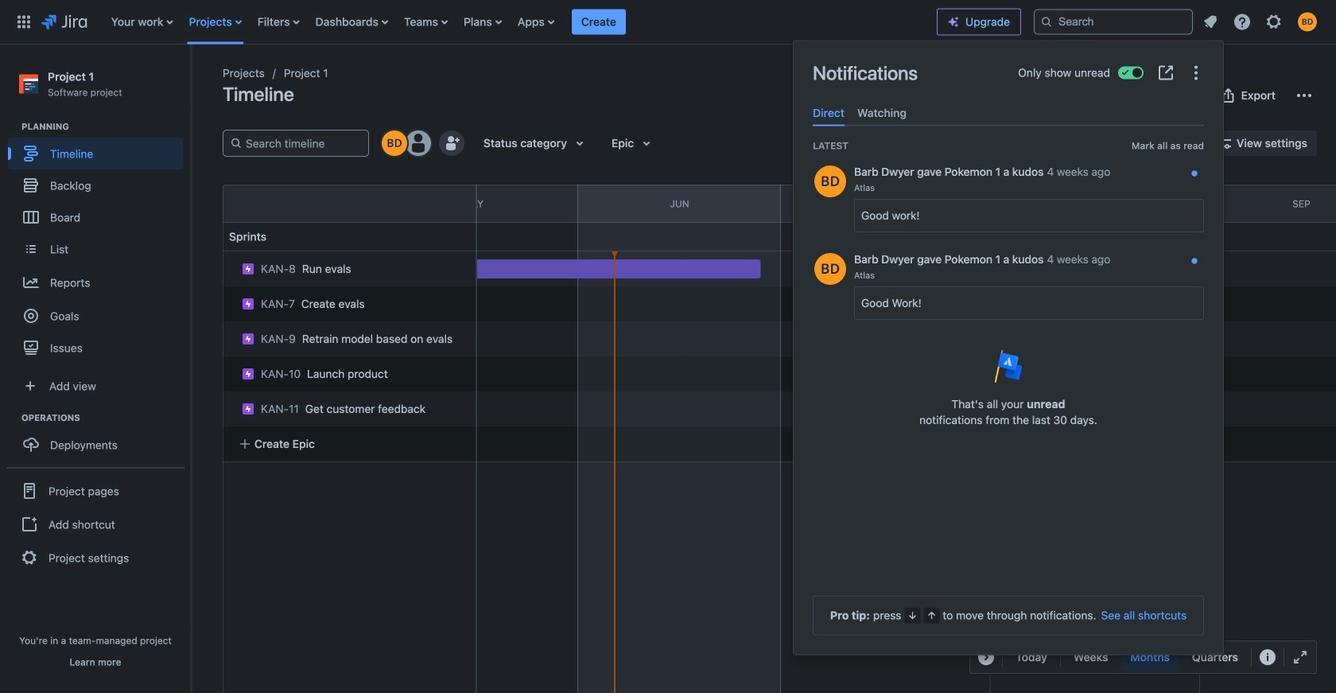 Task type: describe. For each thing, give the bounding box(es) containing it.
1 horizontal spatial list
[[1197, 8, 1327, 36]]

2 vertical spatial group
[[6, 467, 185, 580]]

epic image for 2nd cell from the bottom
[[242, 368, 255, 380]]

epic image
[[242, 263, 255, 275]]

group for operations icon
[[8, 412, 190, 466]]

planning image
[[2, 117, 21, 136]]

0 horizontal spatial list
[[103, 0, 937, 44]]

sidebar navigation image
[[173, 64, 208, 95]]

arrow up image
[[926, 609, 938, 622]]

4 cell from the top
[[216, 387, 479, 427]]

more information about this user image
[[813, 251, 848, 286]]

primary element
[[10, 0, 937, 44]]

enter full screen image
[[1292, 648, 1311, 667]]

notifications image
[[1202, 12, 1221, 31]]

epic image for 4th cell from the bottom
[[242, 298, 255, 310]]

group for planning icon
[[8, 120, 190, 369]]

timeline grid
[[64, 185, 1337, 693]]

Search timeline text field
[[243, 131, 362, 156]]

2 cell from the top
[[216, 317, 479, 357]]

Search field
[[1034, 9, 1194, 35]]

sidebar element
[[0, 45, 191, 693]]

appswitcher icon image
[[14, 12, 33, 31]]



Task type: vqa. For each thing, say whether or not it's contained in the screenshot.
Info panel icon
no



Task type: locate. For each thing, give the bounding box(es) containing it.
operations image
[[2, 408, 21, 427]]

goal image
[[24, 309, 38, 323]]

epic image for 3rd cell from the bottom
[[242, 333, 255, 345]]

1 epic image from the top
[[242, 298, 255, 310]]

list item
[[572, 0, 626, 44]]

0 vertical spatial heading
[[21, 120, 190, 133]]

1 heading from the top
[[21, 120, 190, 133]]

add people image
[[442, 134, 462, 153]]

tab list
[[807, 100, 1211, 126]]

export icon image
[[1220, 86, 1239, 105]]

banner
[[0, 0, 1337, 45]]

0 vertical spatial group
[[8, 120, 190, 369]]

4 epic image from the top
[[242, 403, 255, 415]]

epic image for fourth cell from the top
[[242, 403, 255, 415]]

arrow down image
[[907, 609, 919, 622]]

jira image
[[41, 12, 87, 31], [41, 12, 87, 31]]

2 heading from the top
[[21, 412, 190, 424]]

column header
[[166, 185, 369, 222]]

search image
[[1041, 16, 1054, 28]]

column header inside timeline 'grid'
[[166, 185, 369, 222]]

group
[[8, 120, 190, 369], [8, 412, 190, 466], [6, 467, 185, 580]]

help image
[[1233, 12, 1253, 31]]

cell
[[216, 282, 479, 321], [216, 317, 479, 357], [216, 352, 479, 392], [216, 387, 479, 427]]

1 vertical spatial group
[[8, 412, 190, 466]]

row header
[[223, 185, 477, 223]]

your profile and settings image
[[1299, 12, 1318, 31]]

1 cell from the top
[[216, 282, 479, 321]]

epic image
[[242, 298, 255, 310], [242, 333, 255, 345], [242, 368, 255, 380], [242, 403, 255, 415]]

settings image
[[1265, 12, 1284, 31]]

row header inside timeline 'grid'
[[223, 185, 477, 223]]

heading
[[21, 120, 190, 133], [21, 412, 190, 424]]

heading for operations icon
[[21, 412, 190, 424]]

more image
[[1187, 63, 1206, 82]]

timeline view to show as group
[[1065, 645, 1249, 670]]

open notifications in a new tab image
[[1157, 63, 1176, 82]]

heading for planning icon
[[21, 120, 190, 133]]

more information about this user image
[[813, 164, 848, 199]]

3 cell from the top
[[216, 352, 479, 392]]

2 epic image from the top
[[242, 333, 255, 345]]

3 epic image from the top
[[242, 368, 255, 380]]

1 vertical spatial heading
[[21, 412, 190, 424]]

list
[[103, 0, 937, 44], [1197, 8, 1327, 36]]

dialog
[[794, 41, 1224, 655]]

None search field
[[1034, 9, 1194, 35]]



